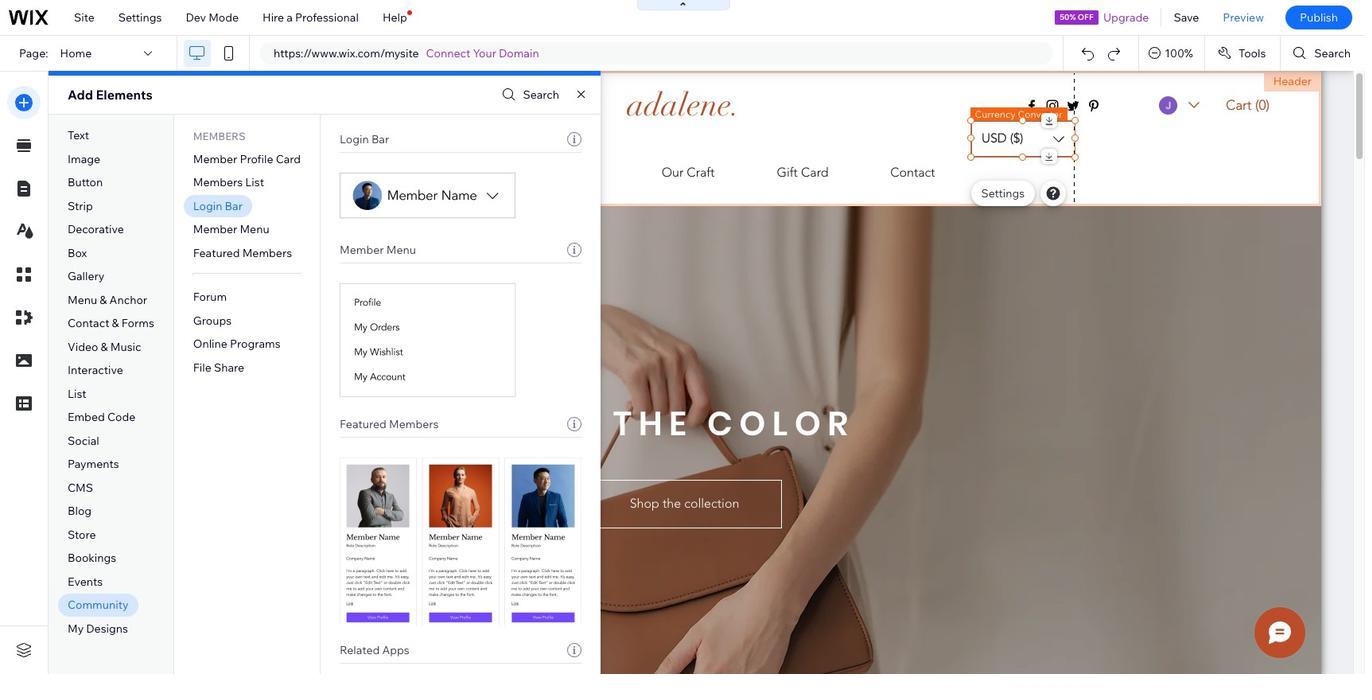 Task type: vqa. For each thing, say whether or not it's contained in the screenshot.
Search to the bottom
yes



Task type: locate. For each thing, give the bounding box(es) containing it.
1 horizontal spatial featured
[[340, 417, 387, 431]]

0 vertical spatial settings
[[118, 10, 162, 25]]

0 horizontal spatial featured
[[193, 246, 240, 260]]

dev
[[186, 10, 206, 25]]

related
[[340, 643, 380, 657]]

100%
[[1165, 46, 1194, 60]]

1 horizontal spatial list
[[245, 175, 264, 190]]

contact & forms
[[68, 316, 154, 331]]

events
[[68, 575, 103, 589]]

add elements
[[68, 87, 153, 103]]

save button
[[1162, 0, 1212, 35]]

strip
[[68, 199, 93, 213]]

bar
[[372, 132, 389, 146], [225, 199, 243, 213]]

&
[[100, 293, 107, 307], [112, 316, 119, 331], [101, 340, 108, 354]]

online programs
[[193, 337, 281, 351]]

settings
[[118, 10, 162, 25], [982, 186, 1025, 200]]

& right video
[[101, 340, 108, 354]]

1 vertical spatial search button
[[499, 83, 560, 106]]

1 vertical spatial menu
[[387, 243, 416, 257]]

converter
[[1018, 108, 1063, 120]]

text
[[68, 128, 89, 143]]

1 horizontal spatial login
[[340, 132, 369, 146]]

1 vertical spatial search
[[523, 88, 560, 102]]

0 horizontal spatial login bar
[[193, 199, 243, 213]]

2 vertical spatial &
[[101, 340, 108, 354]]

1 vertical spatial &
[[112, 316, 119, 331]]

& left forms
[[112, 316, 119, 331]]

online
[[193, 337, 228, 351]]

social
[[68, 434, 99, 448]]

1 vertical spatial login
[[193, 199, 222, 213]]

search button down publish
[[1282, 36, 1366, 71]]

list
[[245, 175, 264, 190], [68, 387, 87, 401]]

search button down domain
[[499, 83, 560, 106]]

decorative
[[68, 222, 124, 237]]

mode
[[209, 10, 239, 25]]

video
[[68, 340, 98, 354]]

0 vertical spatial member
[[193, 152, 237, 166]]

0 vertical spatial menu
[[240, 222, 270, 237]]

0 horizontal spatial list
[[68, 387, 87, 401]]

1 horizontal spatial settings
[[982, 186, 1025, 200]]

add
[[68, 87, 93, 103]]

0 horizontal spatial settings
[[118, 10, 162, 25]]

preview button
[[1212, 0, 1277, 35]]

2 vertical spatial member
[[340, 243, 384, 257]]

payments
[[68, 457, 119, 472]]

preview
[[1224, 10, 1265, 25]]

groups
[[193, 313, 232, 328]]

member menu
[[193, 222, 270, 237], [340, 243, 416, 257]]

1 horizontal spatial login bar
[[340, 132, 389, 146]]

0 horizontal spatial search button
[[499, 83, 560, 106]]

1 vertical spatial bar
[[225, 199, 243, 213]]

related apps
[[340, 643, 410, 657]]

0 vertical spatial search button
[[1282, 36, 1366, 71]]

search button
[[1282, 36, 1366, 71], [499, 83, 560, 106]]

featured members
[[193, 246, 292, 260], [340, 417, 439, 431]]

1 vertical spatial settings
[[982, 186, 1025, 200]]

search down domain
[[523, 88, 560, 102]]

1 vertical spatial member menu
[[340, 243, 416, 257]]

header
[[1274, 74, 1313, 88]]

0 vertical spatial login bar
[[340, 132, 389, 146]]

list up embed
[[68, 387, 87, 401]]

0 horizontal spatial member menu
[[193, 222, 270, 237]]

member
[[193, 152, 237, 166], [193, 222, 237, 237], [340, 243, 384, 257]]

elements
[[96, 87, 153, 103]]

0 horizontal spatial menu
[[68, 293, 97, 307]]

1 horizontal spatial search
[[1315, 46, 1352, 60]]

domain
[[499, 46, 539, 60]]

members
[[193, 130, 246, 142], [193, 175, 243, 190], [243, 246, 292, 260], [389, 417, 439, 431]]

settings down the currency
[[982, 186, 1025, 200]]

community
[[68, 598, 129, 612]]

1 vertical spatial featured members
[[340, 417, 439, 431]]

featured
[[193, 246, 240, 260], [340, 417, 387, 431]]

gallery
[[68, 269, 105, 284]]

file share
[[193, 360, 244, 375]]

& up contact & forms
[[100, 293, 107, 307]]

embed
[[68, 410, 105, 425]]

1 horizontal spatial search button
[[1282, 36, 1366, 71]]

0 horizontal spatial bar
[[225, 199, 243, 213]]

0 vertical spatial &
[[100, 293, 107, 307]]

search down publish
[[1315, 46, 1352, 60]]

share
[[214, 360, 244, 375]]

your
[[473, 46, 497, 60]]

login
[[340, 132, 369, 146], [193, 199, 222, 213]]

1 horizontal spatial bar
[[372, 132, 389, 146]]

0 vertical spatial list
[[245, 175, 264, 190]]

https://www.wix.com/mysite connect your domain
[[274, 46, 539, 60]]

50% off
[[1060, 12, 1094, 22]]

search
[[1315, 46, 1352, 60], [523, 88, 560, 102]]

tools
[[1239, 46, 1267, 60]]

bookings
[[68, 551, 116, 565]]

settings left dev
[[118, 10, 162, 25]]

programs
[[230, 337, 281, 351]]

embed code
[[68, 410, 136, 425]]

& for video
[[101, 340, 108, 354]]

help
[[383, 10, 407, 25]]

menu & anchor
[[68, 293, 147, 307]]

1 horizontal spatial member menu
[[340, 243, 416, 257]]

currency
[[975, 108, 1016, 120]]

list down profile
[[245, 175, 264, 190]]

store
[[68, 528, 96, 542]]

tools button
[[1206, 36, 1281, 71]]

1 horizontal spatial featured members
[[340, 417, 439, 431]]

video & music
[[68, 340, 141, 354]]

0 horizontal spatial featured members
[[193, 246, 292, 260]]

menu
[[240, 222, 270, 237], [387, 243, 416, 257], [68, 293, 97, 307]]

login bar
[[340, 132, 389, 146], [193, 199, 243, 213]]

1 vertical spatial list
[[68, 387, 87, 401]]



Task type: describe. For each thing, give the bounding box(es) containing it.
home
[[60, 46, 92, 60]]

50%
[[1060, 12, 1077, 22]]

save
[[1174, 10, 1200, 25]]

& for menu
[[100, 293, 107, 307]]

forms
[[122, 316, 154, 331]]

my designs
[[68, 622, 128, 636]]

1 horizontal spatial menu
[[240, 222, 270, 237]]

upgrade
[[1104, 10, 1150, 25]]

2 horizontal spatial menu
[[387, 243, 416, 257]]

0 horizontal spatial login
[[193, 199, 222, 213]]

music
[[110, 340, 141, 354]]

a
[[287, 10, 293, 25]]

0 vertical spatial login
[[340, 132, 369, 146]]

image
[[68, 152, 100, 166]]

forum
[[193, 290, 227, 304]]

cms
[[68, 481, 93, 495]]

0 vertical spatial featured members
[[193, 246, 292, 260]]

hire
[[263, 10, 284, 25]]

profile
[[240, 152, 273, 166]]

designs
[[86, 622, 128, 636]]

button
[[68, 175, 103, 190]]

0 horizontal spatial search
[[523, 88, 560, 102]]

professional
[[295, 10, 359, 25]]

2 vertical spatial menu
[[68, 293, 97, 307]]

0 vertical spatial bar
[[372, 132, 389, 146]]

my
[[68, 622, 84, 636]]

file
[[193, 360, 212, 375]]

100% button
[[1140, 36, 1205, 71]]

0 vertical spatial search
[[1315, 46, 1352, 60]]

blog
[[68, 504, 92, 519]]

https://www.wix.com/mysite
[[274, 46, 419, 60]]

connect
[[426, 46, 471, 60]]

hire a professional
[[263, 10, 359, 25]]

currency converter
[[975, 108, 1063, 120]]

off
[[1078, 12, 1094, 22]]

member profile card
[[193, 152, 301, 166]]

members list
[[193, 175, 264, 190]]

1 vertical spatial member
[[193, 222, 237, 237]]

& for contact
[[112, 316, 119, 331]]

code
[[107, 410, 136, 425]]

publish button
[[1286, 6, 1353, 29]]

0 vertical spatial featured
[[193, 246, 240, 260]]

apps
[[382, 643, 410, 657]]

card
[[276, 152, 301, 166]]

0 vertical spatial member menu
[[193, 222, 270, 237]]

box
[[68, 246, 87, 260]]

contact
[[68, 316, 109, 331]]

publish
[[1301, 10, 1339, 25]]

1 vertical spatial featured
[[340, 417, 387, 431]]

1 vertical spatial login bar
[[193, 199, 243, 213]]

dev mode
[[186, 10, 239, 25]]

anchor
[[109, 293, 147, 307]]

site
[[74, 10, 95, 25]]

interactive
[[68, 363, 123, 378]]



